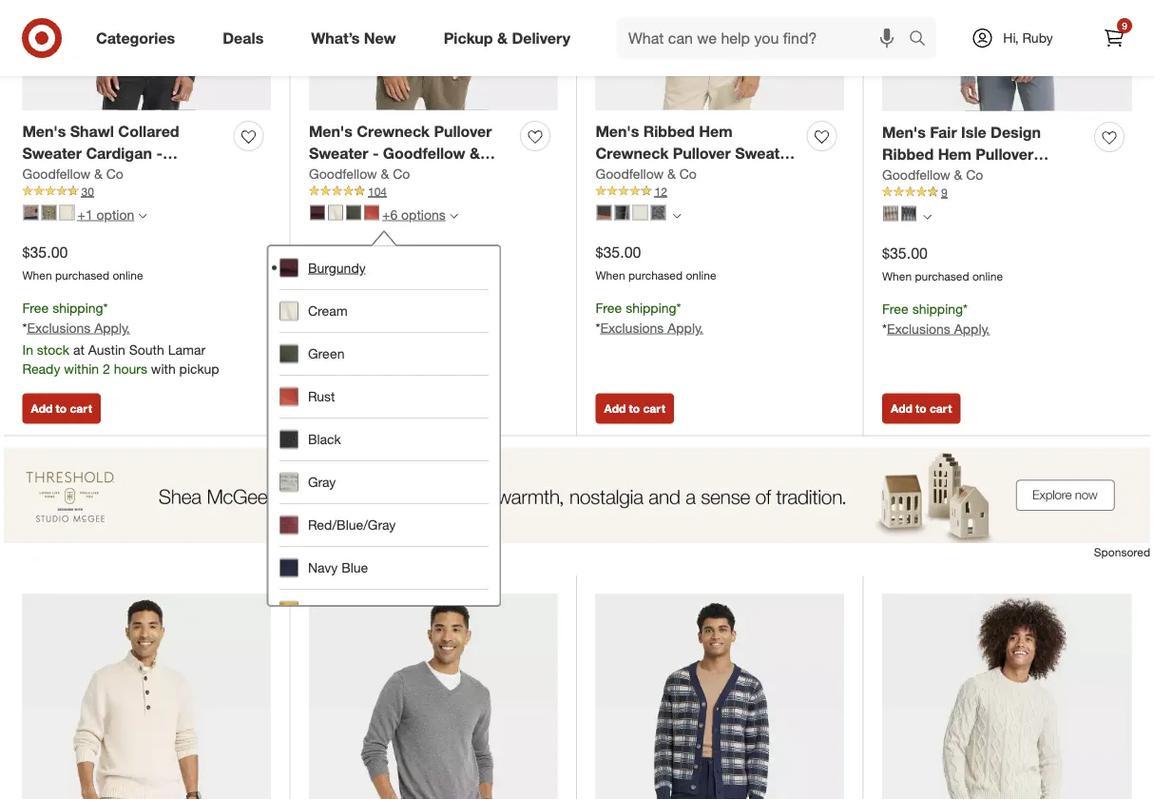 Task type: describe. For each thing, give the bounding box(es) containing it.
1 vertical spatial 9
[[942, 185, 948, 199]]

apply. for goodfellow
[[668, 319, 704, 336]]

goodfellow inside men's ribbed hem crewneck pullover sweater - goodfellow & co™
[[606, 166, 689, 184]]

cart for goodfellow
[[644, 402, 666, 416]]

+6 options
[[382, 206, 446, 223]]

free shipping * * exclusions apply. for sweater
[[883, 300, 991, 337]]

goodfellow up 30
[[22, 165, 90, 182]]

sweater inside the men's fair isle design ribbed hem pullover sweater - goodfellow & co™
[[883, 167, 942, 185]]

& inside the men's fair isle design ribbed hem pullover sweater - goodfellow & co™
[[1044, 167, 1054, 185]]

apply. for sweater
[[955, 320, 991, 337]]

104 link
[[309, 183, 558, 200]]

add to cart button for &
[[22, 394, 101, 424]]

brown image for men's fair isle design ribbed hem pullover sweater - goodfellow & co™
[[884, 206, 899, 221]]

ribbed inside men's ribbed hem crewneck pullover sweater - goodfellow & co™
[[644, 122, 695, 141]]

red/blue/gray
[[308, 516, 396, 533]]

free shipping * * exclusions apply. for goodfellow
[[596, 299, 704, 336]]

online for &
[[113, 268, 143, 282]]

pullover inside men's ribbed hem crewneck pullover sweater - goodfellow & co™
[[673, 144, 731, 162]]

free for men's fair isle design ribbed hem pullover sweater - goodfellow & co™
[[883, 300, 909, 317]]

pullover inside the men's fair isle design ribbed hem pullover sweater - goodfellow & co™
[[976, 145, 1034, 163]]

option
[[97, 206, 134, 223]]

online for co™
[[399, 268, 430, 282]]

gold link
[[280, 589, 489, 631]]

men's for men's fair isle design ribbed hem pullover sweater - goodfellow & co™
[[883, 123, 926, 142]]

goodfellow & co for pullover
[[596, 165, 697, 182]]

all colors element for co™
[[138, 209, 147, 220]]

30
[[81, 184, 94, 198]]

+1 option button
[[15, 199, 155, 230]]

men's fair isle design ribbed hem pullover sweater - goodfellow & co™
[[883, 123, 1087, 185]]

free shipping * exclusions apply.
[[309, 299, 417, 336]]

categories
[[96, 29, 175, 47]]

green link
[[280, 332, 489, 375]]

red/blue/gray link
[[280, 503, 489, 546]]

goodfellow & co link for ribbed
[[883, 165, 984, 184]]

co™ inside men's shawl collared sweater cardigan - goodfellow & co™
[[124, 166, 153, 184]]

pullover inside men's crewneck pullover sweater - goodfellow & co™
[[434, 122, 492, 141]]

goodfellow & co link for pullover
[[596, 164, 697, 183]]

ready
[[22, 361, 60, 377]]

to for goodfellow
[[629, 402, 640, 416]]

all colors image for -
[[924, 213, 932, 221]]

when for men's crewneck pullover sweater - goodfellow & co™
[[309, 268, 339, 282]]

when for men's fair isle design ribbed hem pullover sweater - goodfellow & co™
[[883, 269, 913, 283]]

isle
[[962, 123, 987, 142]]

hi,
[[1004, 29, 1019, 46]]

add to cart button for goodfellow
[[596, 394, 674, 424]]

stock
[[37, 342, 69, 358]]

what's
[[311, 29, 360, 47]]

add for men's ribbed hem crewneck pullover sweater - goodfellow & co™
[[605, 402, 626, 416]]

hem inside the men's fair isle design ribbed hem pullover sweater - goodfellow & co™
[[939, 145, 972, 163]]

1 vertical spatial 9 link
[[883, 184, 1133, 201]]

categories link
[[80, 17, 199, 59]]

search
[[901, 31, 947, 49]]

goodfellow & co link for cardigan
[[22, 164, 123, 183]]

add to cart for goodfellow
[[605, 402, 666, 416]]

navy blue
[[308, 559, 368, 576]]

at
[[73, 342, 85, 358]]

brown image for men's shawl collared sweater cardigan - goodfellow & co™
[[23, 205, 39, 220]]

design
[[991, 123, 1042, 142]]

goodfellow inside the men's fair isle design ribbed hem pullover sweater - goodfellow & co™
[[957, 167, 1039, 185]]

all colors image for &
[[673, 212, 682, 220]]

goodfellow inside men's shawl collared sweater cardigan - goodfellow & co™
[[22, 166, 105, 184]]

$28.00
[[309, 243, 355, 261]]

black
[[308, 431, 341, 447]]

exclusions apply. link for men's crewneck pullover sweater - goodfellow & co™
[[314, 319, 417, 336]]

& inside men's ribbed hem crewneck pullover sweater - goodfellow & co™
[[693, 166, 704, 184]]

gray link
[[280, 460, 489, 503]]

exclusions for men's fair isle design ribbed hem pullover sweater - goodfellow & co™
[[888, 320, 951, 337]]

new
[[364, 29, 396, 47]]

sweater inside men's shawl collared sweater cardigan - goodfellow & co™
[[22, 144, 82, 162]]

pickup
[[444, 29, 493, 47]]

burgundy
[[308, 259, 366, 276]]

co for cardigan
[[106, 165, 123, 182]]

free shipping * * exclusions apply. in stock at  austin south lamar ready within 2 hours with pickup
[[22, 299, 219, 377]]

purchased for &
[[55, 268, 109, 282]]

green image
[[346, 205, 362, 220]]

* inside free shipping * exclusions apply.
[[309, 319, 314, 336]]

gray image
[[615, 205, 630, 220]]

shawl
[[70, 122, 114, 141]]

add for men's shawl collared sweater cardigan - goodfellow & co™
[[31, 402, 53, 416]]

+1
[[78, 206, 93, 223]]

hi, ruby
[[1004, 29, 1054, 46]]

men's for men's crewneck pullover sweater - goodfellow & co™
[[309, 122, 353, 141]]

cart for co™
[[357, 402, 379, 416]]

co™ inside men's crewneck pullover sweater - goodfellow & co™
[[309, 166, 338, 184]]

purchased for goodfellow
[[629, 268, 683, 282]]

navy
[[308, 559, 338, 576]]

hours
[[114, 361, 147, 377]]

when for men's ribbed hem crewneck pullover sweater - goodfellow & co™
[[596, 268, 626, 282]]

blue
[[342, 559, 368, 576]]

rust image
[[364, 205, 380, 220]]

$28.00 when purchased online
[[309, 243, 430, 282]]

austin
[[88, 342, 125, 358]]

104
[[368, 184, 387, 198]]

goodfellow & co for -
[[309, 165, 410, 182]]

cream
[[308, 302, 348, 319]]

goodfellow inside men's crewneck pullover sweater - goodfellow & co™
[[383, 144, 466, 162]]

sweater inside men's ribbed hem crewneck pullover sweater - goodfellow & co™
[[736, 144, 795, 162]]

pickup & delivery
[[444, 29, 571, 47]]

goodfellow & co link for -
[[309, 164, 410, 183]]

search button
[[901, 17, 947, 63]]

all colors element for -
[[924, 210, 932, 221]]

exclusions apply. link for men's ribbed hem crewneck pullover sweater - goodfellow & co™
[[601, 319, 704, 336]]

burgundy link
[[280, 246, 489, 289]]

rust
[[308, 388, 335, 405]]

shipping for goodfellow
[[626, 299, 677, 316]]

to for co™
[[343, 402, 354, 416]]

+6 options button
[[302, 199, 467, 230]]



Task type: vqa. For each thing, say whether or not it's contained in the screenshot.
baby at bottom
no



Task type: locate. For each thing, give the bounding box(es) containing it.
co up 104 link
[[393, 165, 410, 182]]

0 horizontal spatial $35.00
[[22, 243, 68, 261]]

4 add to cart from the left
[[891, 402, 953, 416]]

hem down the "fair"
[[939, 145, 972, 163]]

free shipping * * exclusions apply.
[[596, 299, 704, 336], [883, 300, 991, 337]]

0 horizontal spatial ribbed
[[644, 122, 695, 141]]

& inside men's shawl collared sweater cardigan - goodfellow & co™
[[109, 166, 119, 184]]

ribbed down the "fair"
[[883, 145, 934, 163]]

1 horizontal spatial black image
[[902, 206, 917, 221]]

- inside men's shawl collared sweater cardigan - goodfellow & co™
[[156, 144, 163, 162]]

sweater down the "fair"
[[883, 167, 942, 185]]

all colors image right oatmeal image
[[673, 212, 682, 220]]

pickup & delivery link
[[428, 17, 595, 59]]

apply. inside free shipping * * exclusions apply. in stock at  austin south lamar ready within 2 hours with pickup
[[94, 319, 130, 336]]

add for men's fair isle design ribbed hem pullover sweater - goodfellow & co™
[[891, 402, 913, 416]]

burgundy image
[[310, 205, 325, 220]]

black image
[[651, 205, 666, 220], [902, 206, 917, 221]]

0 horizontal spatial all colors element
[[138, 209, 147, 220]]

men's henley pullover sweater - goodfellow & co™ image
[[22, 594, 271, 799], [22, 594, 271, 799]]

goodfellow & co link up 12
[[596, 164, 697, 183]]

goodfellow & co up 30
[[22, 165, 123, 182]]

goodfellow & co link down the "fair"
[[883, 165, 984, 184]]

purchased inside $28.00 when purchased online
[[342, 268, 396, 282]]

- inside men's ribbed hem crewneck pullover sweater - goodfellow & co™
[[596, 166, 602, 184]]

&
[[498, 29, 508, 47], [470, 144, 480, 162], [94, 165, 103, 182], [381, 165, 389, 182], [668, 165, 676, 182], [109, 166, 119, 184], [693, 166, 704, 184], [955, 166, 963, 183], [1044, 167, 1054, 185]]

cart for sweater
[[930, 402, 953, 416]]

co™
[[124, 166, 153, 184], [309, 166, 338, 184], [708, 166, 737, 184], [1058, 167, 1087, 185]]

shipping for &
[[52, 299, 103, 316]]

gold
[[308, 602, 337, 619]]

12
[[655, 184, 668, 198]]

all colors element down the men's fair isle design ribbed hem pullover sweater - goodfellow & co™
[[924, 210, 932, 221]]

crewneck inside men's ribbed hem crewneck pullover sweater - goodfellow & co™
[[596, 144, 669, 162]]

1 horizontal spatial hem
[[939, 145, 972, 163]]

lamar
[[168, 342, 206, 358]]

$35.00 when purchased online
[[22, 243, 143, 282], [596, 243, 717, 282], [883, 244, 1004, 283]]

south
[[129, 342, 164, 358]]

men's v-neck pullover sweater - goodfellow & co™ image
[[309, 594, 558, 799], [309, 594, 558, 799]]

4 to from the left
[[916, 402, 927, 416]]

what's new link
[[295, 17, 420, 59]]

- inside the men's fair isle design ribbed hem pullover sweater - goodfellow & co™
[[946, 167, 953, 185]]

3 add from the left
[[605, 402, 626, 416]]

$35.00
[[22, 243, 68, 261], [596, 243, 642, 261], [883, 244, 928, 262]]

- up brown image
[[596, 166, 602, 184]]

3 add to cart from the left
[[605, 402, 666, 416]]

men's
[[22, 122, 66, 141], [309, 122, 353, 141], [596, 122, 640, 141], [883, 123, 926, 142]]

shipping for sweater
[[913, 300, 964, 317]]

men's inside men's ribbed hem crewneck pullover sweater - goodfellow & co™
[[596, 122, 640, 141]]

men's up gray image
[[596, 122, 640, 141]]

1 horizontal spatial ribbed
[[883, 145, 934, 163]]

crewneck
[[357, 122, 430, 141], [596, 144, 669, 162]]

$35.00 when purchased online for goodfellow
[[596, 243, 717, 282]]

add to cart
[[31, 402, 92, 416], [318, 402, 379, 416], [605, 402, 666, 416], [891, 402, 953, 416]]

1 horizontal spatial $35.00 when purchased online
[[596, 243, 717, 282]]

men's shawl collared sweater cardigan - goodfellow & co™ link
[[22, 121, 226, 184]]

2
[[103, 361, 110, 377]]

pullover
[[434, 122, 492, 141], [673, 144, 731, 162], [976, 145, 1034, 163]]

sweater down shawl
[[22, 144, 82, 162]]

crewneck inside men's crewneck pullover sweater - goodfellow & co™
[[357, 122, 430, 141]]

co for ribbed
[[967, 166, 984, 183]]

sweater
[[22, 144, 82, 162], [309, 144, 369, 162], [736, 144, 795, 162], [883, 167, 942, 185]]

9 right ruby
[[1123, 20, 1128, 31]]

shipping for co™
[[339, 299, 390, 316]]

2 add to cart from the left
[[318, 402, 379, 416]]

co down cardigan
[[106, 165, 123, 182]]

co™ inside the men's fair isle design ribbed hem pullover sweater - goodfellow & co™
[[1058, 167, 1087, 185]]

goodfellow up cream icon
[[22, 166, 105, 184]]

free for men's shawl collared sweater cardigan - goodfellow & co™
[[22, 299, 49, 316]]

3 add to cart button from the left
[[596, 394, 674, 424]]

all colors image
[[138, 212, 147, 220], [673, 212, 682, 220], [924, 213, 932, 221]]

1 cart from the left
[[70, 402, 92, 416]]

online for sweater
[[973, 269, 1004, 283]]

men's inside men's crewneck pullover sweater - goodfellow & co™
[[309, 122, 353, 141]]

2 horizontal spatial $35.00
[[883, 244, 928, 262]]

cream image
[[59, 205, 75, 220]]

green image
[[41, 205, 57, 220]]

men's for men's ribbed hem crewneck pullover sweater - goodfellow & co™
[[596, 122, 640, 141]]

1 horizontal spatial brown image
[[884, 206, 899, 221]]

black link
[[280, 417, 489, 460]]

crewneck up 104
[[357, 122, 430, 141]]

add for men's crewneck pullover sweater - goodfellow & co™
[[318, 402, 339, 416]]

goodfellow & co
[[22, 165, 123, 182], [309, 165, 410, 182], [596, 165, 697, 182], [883, 166, 984, 183]]

green
[[308, 345, 345, 362]]

when
[[22, 268, 52, 282], [309, 268, 339, 282], [596, 268, 626, 282], [883, 269, 913, 283]]

men's fair isle design ribbed hem pullover sweater - goodfellow & co™ link
[[883, 122, 1088, 185]]

men's left the "fair"
[[883, 123, 926, 142]]

exclusions for men's shawl collared sweater cardigan - goodfellow & co™
[[27, 319, 91, 336]]

apply. inside free shipping * exclusions apply.
[[381, 319, 417, 336]]

2 add to cart button from the left
[[309, 394, 388, 424]]

purchased for co™
[[342, 268, 396, 282]]

pullover down design
[[976, 145, 1034, 163]]

hem
[[700, 122, 733, 141], [939, 145, 972, 163]]

1 horizontal spatial $35.00
[[596, 243, 642, 261]]

online for goodfellow
[[686, 268, 717, 282]]

- down collared at the top left
[[156, 144, 163, 162]]

options
[[402, 206, 446, 223]]

hem inside men's ribbed hem crewneck pullover sweater - goodfellow & co™
[[700, 122, 733, 141]]

goodfellow up 12
[[596, 165, 664, 182]]

1 vertical spatial crewneck
[[596, 144, 669, 162]]

1 horizontal spatial all colors element
[[673, 209, 682, 220]]

co™ inside men's ribbed hem crewneck pullover sweater - goodfellow & co™
[[708, 166, 737, 184]]

What can we help you find? suggestions appear below search field
[[617, 17, 914, 59]]

men's shawl collared sweater cardigan - goodfellow & co™ image
[[22, 0, 271, 110], [22, 0, 271, 110]]

free for men's ribbed hem crewneck pullover sweater - goodfellow & co™
[[596, 299, 622, 316]]

$35.00 for men's shawl collared sweater cardigan - goodfellow & co™
[[22, 243, 68, 261]]

ribbed inside the men's fair isle design ribbed hem pullover sweater - goodfellow & co™
[[883, 145, 934, 163]]

$35.00 for men's fair isle design ribbed hem pullover sweater - goodfellow & co™
[[883, 244, 928, 262]]

add
[[31, 402, 53, 416], [318, 402, 339, 416], [605, 402, 626, 416], [891, 402, 913, 416]]

0 vertical spatial hem
[[700, 122, 733, 141]]

goodfellow
[[383, 144, 466, 162], [22, 165, 90, 182], [309, 165, 377, 182], [596, 165, 664, 182], [22, 166, 105, 184], [606, 166, 689, 184], [883, 166, 951, 183], [957, 167, 1039, 185]]

apply. for &
[[94, 319, 130, 336]]

brown image
[[597, 205, 612, 220]]

goodfellow up 104 link
[[383, 144, 466, 162]]

all colors element down "30" link
[[138, 209, 147, 220]]

when for men's shawl collared sweater cardigan - goodfellow & co™
[[22, 268, 52, 282]]

0 horizontal spatial crewneck
[[357, 122, 430, 141]]

$35.00 for men's ribbed hem crewneck pullover sweater - goodfellow & co™
[[596, 243, 642, 261]]

exclusions for men's ribbed hem crewneck pullover sweater - goodfellow & co™
[[601, 319, 664, 336]]

goodfellow down design
[[957, 167, 1039, 185]]

men's inside the men's fair isle design ribbed hem pullover sweater - goodfellow & co™
[[883, 123, 926, 142]]

1 horizontal spatial crewneck
[[596, 144, 669, 162]]

1 horizontal spatial 9
[[1123, 20, 1128, 31]]

9 link down design
[[883, 184, 1133, 201]]

delivery
[[512, 29, 571, 47]]

cardigan
[[86, 144, 152, 162]]

all colors element
[[138, 209, 147, 220], [673, 209, 682, 220], [924, 210, 932, 221]]

apply.
[[94, 319, 130, 336], [381, 319, 417, 336], [668, 319, 704, 336], [955, 320, 991, 337]]

goodfellow & co link up 30
[[22, 164, 123, 183]]

shipping inside free shipping * * exclusions apply. in stock at  austin south lamar ready within 2 hours with pickup
[[52, 299, 103, 316]]

shipping
[[52, 299, 103, 316], [339, 299, 390, 316], [626, 299, 677, 316], [913, 300, 964, 317]]

sweater up 12 link
[[736, 144, 795, 162]]

2 horizontal spatial $35.00 when purchased online
[[883, 244, 1004, 283]]

sponsored
[[1095, 545, 1151, 559]]

4 add to cart button from the left
[[883, 394, 961, 424]]

free for men's crewneck pullover sweater - goodfellow & co™
[[309, 299, 336, 316]]

with
[[151, 361, 176, 377]]

all colors image inside +1 option dropdown button
[[138, 212, 147, 220]]

0 horizontal spatial $35.00 when purchased online
[[22, 243, 143, 282]]

exclusions inside free shipping * * exclusions apply. in stock at  austin south lamar ready within 2 hours with pickup
[[27, 319, 91, 336]]

all colors image for co™
[[138, 212, 147, 220]]

crewneck up 12
[[596, 144, 669, 162]]

men's ribbed hem crewneck pullover sweater - goodfellow & co™
[[596, 122, 795, 184]]

men's up cream image
[[309, 122, 353, 141]]

shipping inside free shipping * exclusions apply.
[[339, 299, 390, 316]]

free inside free shipping * * exclusions apply. in stock at  austin south lamar ready within 2 hours with pickup
[[22, 299, 49, 316]]

1 add to cart button from the left
[[22, 394, 101, 424]]

men's ribbed hem crewneck pullover sweater - goodfellow & co™ image
[[596, 0, 845, 110], [596, 0, 845, 110]]

sweater up 104
[[309, 144, 369, 162]]

men's shawl collared sweater cardigan - goodfellow & co™
[[22, 122, 179, 184]]

ruby
[[1023, 29, 1054, 46]]

exclusions apply. link for men's fair isle design ribbed hem pullover sweater - goodfellow & co™
[[888, 320, 991, 337]]

1 vertical spatial hem
[[939, 145, 972, 163]]

1 horizontal spatial pullover
[[673, 144, 731, 162]]

4 cart from the left
[[930, 402, 953, 416]]

what's new
[[311, 29, 396, 47]]

all colors element inside +1 option dropdown button
[[138, 209, 147, 220]]

goodfellow & co down the "fair"
[[883, 166, 984, 183]]

9 link right ruby
[[1094, 17, 1136, 59]]

0 horizontal spatial brown image
[[23, 205, 39, 220]]

0 horizontal spatial black image
[[651, 205, 666, 220]]

1 vertical spatial ribbed
[[883, 145, 934, 163]]

men's left shawl
[[22, 122, 66, 141]]

-
[[156, 144, 163, 162], [373, 144, 379, 162], [596, 166, 602, 184], [946, 167, 953, 185]]

co for -
[[393, 165, 410, 182]]

advertisement region
[[4, 448, 1151, 544]]

- inside men's crewneck pullover sweater - goodfellow & co™
[[373, 144, 379, 162]]

rust link
[[280, 375, 489, 417]]

pullover up 12 link
[[673, 144, 731, 162]]

2 to from the left
[[343, 402, 354, 416]]

to for sweater
[[916, 402, 927, 416]]

men's crewneck pullover sweater - goodfellow & co™ image
[[309, 0, 558, 110], [309, 0, 558, 110]]

1 horizontal spatial free shipping * * exclusions apply.
[[883, 300, 991, 337]]

sweater inside men's crewneck pullover sweater - goodfellow & co™
[[309, 144, 369, 162]]

cart for &
[[70, 402, 92, 416]]

goodfellow & co for ribbed
[[883, 166, 984, 183]]

when inside $28.00 when purchased online
[[309, 268, 339, 282]]

- down the "fair"
[[946, 167, 953, 185]]

within
[[64, 361, 99, 377]]

goodfellow up 104
[[309, 165, 377, 182]]

brown image
[[23, 205, 39, 220], [884, 206, 899, 221]]

navy blue link
[[280, 546, 489, 589]]

2 cart from the left
[[357, 402, 379, 416]]

12 link
[[596, 183, 845, 200]]

*
[[103, 299, 108, 316], [677, 299, 682, 316], [964, 300, 968, 317], [22, 319, 27, 336], [309, 319, 314, 336], [596, 319, 601, 336], [883, 320, 888, 337]]

all colors + 6 more colors element
[[450, 209, 458, 220]]

2 horizontal spatial pullover
[[976, 145, 1034, 163]]

co for pullover
[[680, 165, 697, 182]]

exclusions inside free shipping * exclusions apply.
[[314, 319, 378, 336]]

exclusions apply. link
[[27, 319, 130, 336], [314, 319, 417, 336], [601, 319, 704, 336], [888, 320, 991, 337]]

to for &
[[56, 402, 67, 416]]

all colors image down the men's fair isle design ribbed hem pullover sweater - goodfellow & co™
[[924, 213, 932, 221]]

all colors element right oatmeal image
[[673, 209, 682, 220]]

fair
[[931, 123, 958, 142]]

all colors element for &
[[673, 209, 682, 220]]

all colors image down "30" link
[[138, 212, 147, 220]]

0 vertical spatial ribbed
[[644, 122, 695, 141]]

hem up 12 link
[[700, 122, 733, 141]]

goodfellow & co up 104
[[309, 165, 410, 182]]

to
[[56, 402, 67, 416], [343, 402, 354, 416], [629, 402, 640, 416], [916, 402, 927, 416]]

add to cart for co™
[[318, 402, 379, 416]]

men's inside men's shawl collared sweater cardigan - goodfellow & co™
[[22, 122, 66, 141]]

0 horizontal spatial all colors image
[[138, 212, 147, 220]]

2 horizontal spatial all colors element
[[924, 210, 932, 221]]

men's fair isle design ribbed hem pullover sweater - goodfellow & co™ image
[[883, 0, 1133, 111], [883, 0, 1133, 111]]

goodfellow down the "fair"
[[883, 166, 951, 183]]

online inside $28.00 when purchased online
[[399, 268, 430, 282]]

ribbed up 12
[[644, 122, 695, 141]]

1 horizontal spatial all colors image
[[673, 212, 682, 220]]

goodfellow & co link
[[22, 164, 123, 183], [309, 164, 410, 183], [596, 164, 697, 183], [883, 165, 984, 184]]

free inside free shipping * exclusions apply.
[[309, 299, 336, 316]]

1 to from the left
[[56, 402, 67, 416]]

0 vertical spatial crewneck
[[357, 122, 430, 141]]

1 add from the left
[[31, 402, 53, 416]]

0 vertical spatial 9
[[1123, 20, 1128, 31]]

online
[[113, 268, 143, 282], [399, 268, 430, 282], [686, 268, 717, 282], [973, 269, 1004, 283]]

add to cart for &
[[31, 402, 92, 416]]

- up 104
[[373, 144, 379, 162]]

4 add from the left
[[891, 402, 913, 416]]

0 horizontal spatial free shipping * * exclusions apply.
[[596, 299, 704, 336]]

pickup
[[179, 361, 219, 377]]

pullover up 104 link
[[434, 122, 492, 141]]

9
[[1123, 20, 1128, 31], [942, 185, 948, 199]]

cream link
[[280, 289, 489, 332]]

0 horizontal spatial pullover
[[434, 122, 492, 141]]

co
[[106, 165, 123, 182], [393, 165, 410, 182], [680, 165, 697, 182], [967, 166, 984, 183]]

gray
[[308, 473, 336, 490]]

add to cart for sweater
[[891, 402, 953, 416]]

exclusions
[[27, 319, 91, 336], [314, 319, 378, 336], [601, 319, 664, 336], [888, 320, 951, 337]]

ribbed
[[644, 122, 695, 141], [883, 145, 934, 163]]

collared
[[118, 122, 179, 141]]

deals link
[[207, 17, 288, 59]]

goodfellow & co up 12
[[596, 165, 697, 182]]

9 down the "fair"
[[942, 185, 948, 199]]

goodfellow & co for cardigan
[[22, 165, 123, 182]]

+6
[[382, 206, 398, 223]]

add to cart button for sweater
[[883, 394, 961, 424]]

0 horizontal spatial 9
[[942, 185, 948, 199]]

men's for men's shawl collared sweater cardigan - goodfellow & co™
[[22, 122, 66, 141]]

men's ribbed hem crewneck pullover sweater - goodfellow & co™ link
[[596, 121, 800, 184]]

+1 option
[[78, 206, 134, 223]]

all colors + 6 more colors image
[[450, 212, 458, 220]]

& inside men's crewneck pullover sweater - goodfellow & co™
[[470, 144, 480, 162]]

men's crewneck pullover sweater - goodfellow & co™ link
[[309, 121, 513, 184]]

purchased
[[55, 268, 109, 282], [342, 268, 396, 282], [629, 268, 683, 282], [916, 269, 970, 283]]

9 link
[[1094, 17, 1136, 59], [883, 184, 1133, 201]]

in
[[22, 342, 33, 358]]

2 horizontal spatial all colors image
[[924, 213, 932, 221]]

0 vertical spatial 9 link
[[1094, 17, 1136, 59]]

co down isle
[[967, 166, 984, 183]]

men's ribbed hem v-neck cardigan - goodfellow & co™ image
[[596, 594, 845, 799], [596, 594, 845, 799]]

men's crewneck pullover sweater - goodfellow & co™
[[309, 122, 492, 184]]

1 add to cart from the left
[[31, 402, 92, 416]]

co up 12 link
[[680, 165, 697, 182]]

$35.00 when purchased online for &
[[22, 243, 143, 282]]

add to cart button for co™
[[309, 394, 388, 424]]

add to cart button
[[22, 394, 101, 424], [309, 394, 388, 424], [596, 394, 674, 424], [883, 394, 961, 424]]

$35.00 when purchased online for sweater
[[883, 244, 1004, 283]]

men's cable knit pullover sweater - goodfellow & co™ image
[[883, 594, 1133, 799], [883, 594, 1133, 799]]

0 horizontal spatial hem
[[700, 122, 733, 141]]

cream image
[[328, 205, 343, 220]]

goodfellow & co link up 104
[[309, 164, 410, 183]]

3 cart from the left
[[644, 402, 666, 416]]

goodfellow up oatmeal image
[[606, 166, 689, 184]]

purchased for sweater
[[916, 269, 970, 283]]

cart
[[70, 402, 92, 416], [357, 402, 379, 416], [644, 402, 666, 416], [930, 402, 953, 416]]

oatmeal image
[[633, 205, 648, 220]]

2 add from the left
[[318, 402, 339, 416]]

30 link
[[22, 183, 271, 200]]

3 to from the left
[[629, 402, 640, 416]]

deals
[[223, 29, 264, 47]]



